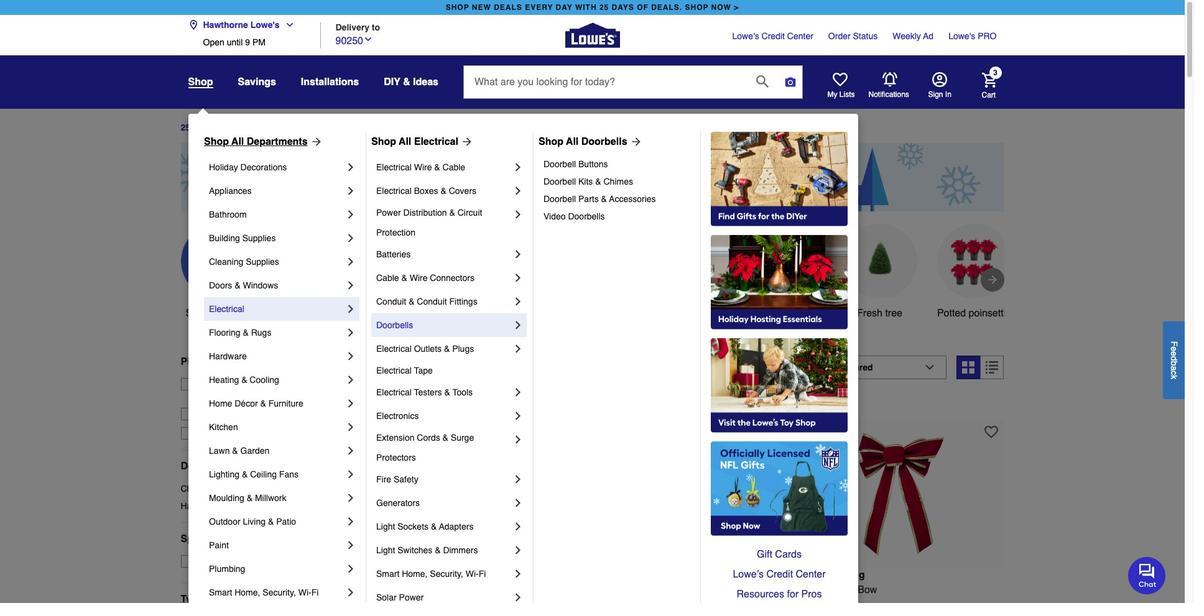 Task type: describe. For each thing, give the bounding box(es) containing it.
holiday hosting essentials. image
[[711, 235, 848, 330]]

doorbell parts & accessories
[[544, 194, 656, 204]]

shop all doorbells
[[539, 136, 627, 147]]

kitchen link
[[209, 416, 345, 439]]

electrical for electrical boxes & covers
[[376, 186, 412, 196]]

lawn & garden link
[[209, 439, 345, 463]]

a
[[1169, 366, 1179, 371]]

surge
[[451, 433, 474, 443]]

chevron right image for light sockets & adapters
[[512, 521, 524, 533]]

plugs
[[452, 344, 474, 354]]

chevron right image for smart home, security, wi-fi
[[512, 568, 524, 580]]

0 vertical spatial deals
[[227, 123, 250, 133]]

christmas decorations
[[181, 484, 269, 494]]

& left ceiling
[[242, 470, 248, 480]]

lowe's home improvement notification center image
[[882, 72, 897, 87]]

doorbell kits & chimes
[[544, 177, 633, 187]]

chevron right image for cleaning supplies
[[345, 256, 357, 268]]

kits
[[579, 177, 593, 187]]

wire inside "link"
[[414, 162, 432, 172]]

chevron right image for electrical outlets & plugs
[[512, 343, 524, 355]]

ft inside 100-count 20.62-ft multicolor incandescent plug-in christmas string lights
[[659, 584, 664, 596]]

protection
[[376, 228, 416, 238]]

arrow right image for shop all departments
[[308, 136, 323, 148]]

chevron down image inside 90250 button
[[363, 34, 373, 44]]

1 shop from the left
[[446, 3, 469, 12]]

arrow right image for shop all doorbells
[[627, 136, 642, 148]]

holiday decorations link
[[209, 156, 345, 179]]

& right kits
[[595, 177, 601, 187]]

& left tools
[[444, 388, 450, 397]]

0 vertical spatial departments
[[247, 136, 308, 147]]

chevron right image for plumbing
[[345, 563, 357, 575]]

electrical boxes & covers link
[[376, 179, 512, 203]]

count inside holiday living 100-count 20.62-ft white incandescent plug- in christmas string lights
[[385, 584, 412, 596]]

electrical tape
[[376, 366, 433, 376]]

heating & cooling link
[[209, 368, 345, 392]]

list view image
[[986, 361, 999, 374]]

center for lowe's credit center
[[787, 31, 814, 41]]

weekly ad link
[[893, 30, 934, 42]]

100- inside holiday living 100-count 20.62-ft white incandescent plug- in christmas string lights
[[365, 584, 385, 596]]

light for light sockets & adapters
[[376, 522, 395, 532]]

home, for left smart home, security, wi-fi link
[[235, 588, 260, 598]]

& left the rugs
[[243, 328, 249, 338]]

holiday down plugs on the bottom
[[472, 362, 525, 379]]

kitchen
[[209, 422, 238, 432]]

plumbing link
[[209, 557, 345, 581]]

smart for left smart home, security, wi-fi link
[[209, 588, 232, 598]]

home décor & furniture
[[209, 399, 303, 409]]

power inside power distribution & circuit protection
[[376, 208, 401, 218]]

chevron right image for batteries
[[512, 248, 524, 261]]

1 vertical spatial arrow right image
[[986, 274, 999, 286]]

weekly ad
[[893, 31, 934, 41]]

departments element
[[181, 460, 345, 473]]

k
[[1169, 375, 1179, 379]]

gift cards link
[[711, 545, 848, 565]]

2 conduit from the left
[[417, 297, 447, 307]]

in inside holiday living 8.5-in w red bow
[[814, 584, 822, 596]]

lights inside 100-count 20.62-ft multicolor incandescent plug-in christmas string lights
[[692, 599, 718, 603]]

1 vertical spatial pickup
[[243, 379, 269, 389]]

home, for the right smart home, security, wi-fi link
[[402, 569, 428, 579]]

electrical wire & cable link
[[376, 156, 512, 179]]

& right 'doors'
[[235, 281, 240, 291]]

0 horizontal spatial savings button
[[238, 71, 276, 93]]

offers
[[218, 534, 248, 545]]

doorbell for doorbell buttons
[[544, 159, 576, 169]]

1 vertical spatial wire
[[410, 273, 428, 283]]

shop for shop all doorbells
[[539, 136, 564, 147]]

delivery to
[[336, 22, 380, 32]]

& down "today"
[[273, 392, 279, 402]]

open until 9 pm
[[203, 37, 266, 47]]

chevron right image for appliances
[[345, 185, 357, 197]]

incandescent inside 100-count 20.62-ft multicolor incandescent plug-in christmas string lights
[[712, 584, 772, 596]]

building
[[209, 233, 240, 243]]

deals.
[[651, 3, 682, 12]]

switches
[[398, 546, 433, 555]]

free
[[199, 379, 217, 389]]

deals inside shop all deals button
[[225, 308, 250, 319]]

holiday for holiday decorations
[[209, 162, 238, 172]]

holiday for holiday living 100-count 20.62-ft white incandescent plug- in christmas string lights
[[365, 570, 401, 581]]

chevron right image for outdoor living & patio
[[345, 516, 357, 528]]

shop new deals every day with 25 days of deals. shop now > link
[[443, 0, 742, 15]]

& down the batteries in the left of the page
[[402, 273, 407, 283]]

chevron right image for doors & windows
[[345, 279, 357, 292]]

wi- for chevron right icon related to smart home, security, wi-fi
[[466, 569, 479, 579]]

diy & ideas button
[[384, 71, 439, 93]]

tree for fresh tree
[[885, 308, 903, 319]]

protectors
[[376, 453, 416, 463]]

chat invite button image
[[1128, 557, 1166, 595]]

electrical for electrical tape
[[376, 366, 412, 376]]

windows
[[243, 281, 278, 291]]

my lists link
[[828, 72, 855, 100]]

0 vertical spatial doorbells
[[581, 136, 627, 147]]

chevron right image for light switches & dimmers
[[512, 544, 524, 557]]

0 vertical spatial in
[[456, 362, 467, 379]]

0 horizontal spatial 25
[[181, 123, 190, 133]]

paint link
[[209, 534, 345, 557]]

supplies for cleaning supplies
[[246, 257, 279, 267]]

special
[[181, 534, 216, 545]]

arrow right image inside shop all electrical link
[[458, 136, 473, 148]]

plug- inside 100-count 20.62-ft multicolor incandescent plug-in christmas string lights
[[581, 599, 604, 603]]

shop for shop
[[188, 77, 213, 88]]

doors
[[209, 281, 232, 291]]

building supplies link
[[209, 226, 345, 250]]

until
[[227, 37, 243, 47]]

batteries
[[376, 249, 411, 259]]

departments inside "element"
[[181, 461, 242, 472]]

credit for lowe's
[[762, 31, 785, 41]]

chevron right image for building supplies
[[345, 232, 357, 244]]

hanukkah
[[181, 501, 220, 511]]

potted
[[937, 308, 966, 319]]

officially licensed n f l gifts. shop now. image
[[711, 442, 848, 536]]

light for light switches & dimmers
[[376, 546, 395, 555]]

electrical for electrical outlets & plugs
[[376, 344, 412, 354]]

ft inside holiday living 100-count 20.62-ft white incandescent plug- in christmas string lights
[[443, 584, 448, 596]]

conduit & conduit fittings link
[[376, 290, 512, 314]]

shop for shop all deals
[[186, 308, 209, 319]]

chevron right image for solar power
[[512, 592, 524, 603]]

fans
[[279, 470, 299, 480]]

& up led
[[409, 297, 415, 307]]

chevron down image inside hawthorne lowe's 'button'
[[280, 20, 295, 30]]

chevron right image for electrical
[[345, 303, 357, 315]]

compare for 1001813120 element at the left bottom of page
[[388, 398, 424, 408]]

artificial
[[285, 308, 320, 319]]

special offers
[[181, 534, 248, 545]]

shop for shop all electrical
[[371, 136, 396, 147]]

& right lawn
[[232, 446, 238, 456]]

90250 button
[[336, 32, 373, 48]]

installations
[[301, 77, 359, 88]]

grid view image
[[963, 361, 975, 374]]

day
[[556, 3, 573, 12]]

2 e from the top
[[1169, 351, 1179, 356]]

doorbell for doorbell parts & accessories
[[544, 194, 576, 204]]

string inside holiday living 100-count 20.62-ft white incandescent plug- in christmas string lights
[[424, 599, 450, 603]]

location image
[[188, 20, 198, 30]]

all for deals
[[211, 308, 222, 319]]

pickup & delivery
[[181, 356, 265, 368]]

chevron right image for conduit & conduit fittings
[[512, 295, 524, 308]]

generators link
[[376, 491, 512, 515]]

hawthorne for hawthorne lowe's
[[203, 20, 248, 30]]

lighting
[[209, 470, 240, 480]]

parts
[[579, 194, 599, 204]]

heating
[[209, 375, 239, 385]]

chevron right image for home décor & furniture
[[345, 397, 357, 410]]

smart for the right smart home, security, wi-fi link
[[376, 569, 400, 579]]

extension cords & surge protectors link
[[376, 428, 512, 468]]

tools
[[453, 388, 473, 397]]

fresh tree
[[857, 308, 903, 319]]

ad
[[923, 31, 934, 41]]

holiday for holiday living 8.5-in w red bow
[[797, 570, 833, 581]]

white inside white button
[[773, 308, 798, 319]]

fittings
[[449, 297, 478, 307]]

cable & wire connectors
[[376, 273, 475, 283]]

5013254527 element
[[797, 397, 855, 410]]

solar
[[376, 593, 397, 603]]

video doorbells link
[[544, 208, 692, 225]]

security, for left smart home, security, wi-fi link
[[263, 588, 296, 598]]

in inside 100-count 20.62-ft multicolor incandescent plug-in christmas string lights
[[604, 599, 613, 603]]

doorbells link
[[376, 314, 512, 337]]

1 horizontal spatial smart home, security, wi-fi link
[[376, 562, 512, 586]]

1 vertical spatial power
[[399, 593, 424, 603]]

sale
[[217, 557, 235, 567]]

& right store
[[241, 375, 247, 385]]

potted poinsettia button
[[937, 224, 1012, 321]]

20.62- inside holiday living 100-count 20.62-ft white incandescent plug- in christmas string lights
[[415, 584, 443, 596]]

plug- inside holiday living 100-count 20.62-ft white incandescent plug- in christmas string lights
[[541, 584, 565, 596]]

shop all departments link
[[204, 134, 323, 149]]

hawthorne for hawthorne lowe's & nearby stores
[[199, 392, 241, 402]]

& right parts
[[601, 194, 607, 204]]

1 horizontal spatial 25
[[600, 3, 609, 12]]

doors & windows link
[[209, 274, 345, 297]]

hanging decoration button
[[653, 224, 728, 336]]

chevron right image for electrical testers & tools
[[512, 386, 524, 399]]

light switches & dimmers link
[[376, 539, 512, 562]]

lowe's home improvement cart image
[[982, 72, 997, 87]]

paint
[[209, 541, 229, 551]]

doorbell buttons
[[544, 159, 608, 169]]

living for patio
[[243, 517, 266, 527]]

lowe's credit center
[[733, 31, 814, 41]]

1 conduit from the left
[[376, 297, 406, 307]]

doorbell parts & accessories link
[[544, 190, 692, 208]]

& right diy
[[403, 77, 410, 88]]

power distribution & circuit protection link
[[376, 203, 512, 243]]

shop all electrical link
[[371, 134, 473, 149]]

home décor & furniture link
[[209, 392, 345, 416]]

chevron right image for electrical wire & cable
[[512, 161, 524, 174]]

& left plugs on the bottom
[[444, 344, 450, 354]]

2 vertical spatial doorbells
[[376, 320, 413, 330]]

extension
[[376, 433, 415, 443]]

& right sockets
[[431, 522, 437, 532]]

of
[[637, 3, 649, 12]]

chevron right image for generators
[[512, 497, 524, 509]]

every
[[525, 3, 553, 12]]

1 vertical spatial savings button
[[464, 224, 539, 321]]

living for in
[[836, 570, 865, 581]]

electrical up flooring
[[209, 304, 244, 314]]

lawn
[[209, 446, 230, 456]]

1 vertical spatial doorbells
[[568, 212, 605, 221]]

light sockets & adapters link
[[376, 515, 512, 539]]

sign
[[928, 90, 943, 99]]

1 vertical spatial delivery
[[226, 356, 265, 368]]

in inside holiday living 100-count 20.62-ft white incandescent plug- in christmas string lights
[[365, 599, 374, 603]]

resources for pros
[[737, 589, 822, 600]]

shop all deals
[[186, 308, 250, 319]]

electrical up electrical wire & cable "link"
[[414, 136, 458, 147]]

chevron right image for moulding & millwork
[[345, 492, 357, 504]]

all for electrical
[[399, 136, 411, 147]]



Task type: locate. For each thing, give the bounding box(es) containing it.
moulding
[[209, 493, 244, 503]]

string inside 100-count 20.62-ft multicolor incandescent plug-in christmas string lights
[[663, 599, 689, 603]]

doorbells up buttons
[[581, 136, 627, 147]]

order status
[[828, 31, 878, 41]]

1 vertical spatial white
[[451, 584, 477, 596]]

2 vertical spatial delivery
[[219, 428, 250, 438]]

0 vertical spatial delivery
[[336, 22, 369, 32]]

1 horizontal spatial cable
[[443, 162, 465, 172]]

arrow right image up poinsettia
[[986, 274, 999, 286]]

shop inside shop all deals button
[[186, 308, 209, 319]]

cart
[[982, 91, 996, 99]]

doorbell kits & chimes link
[[544, 173, 692, 190]]

& inside power distribution & circuit protection
[[449, 208, 455, 218]]

chevron right image for bathroom
[[345, 208, 357, 221]]

& inside 'link'
[[260, 399, 266, 409]]

2 ft from the left
[[659, 584, 664, 596]]

chevron right image for fire safety
[[512, 473, 524, 486]]

chevron right image for lighting & ceiling fans
[[345, 468, 357, 481]]

doorbell down shop all doorbells
[[544, 159, 576, 169]]

1 tree from the left
[[323, 308, 340, 319]]

1 doorbell from the top
[[544, 159, 576, 169]]

decorations for christmas decorations
[[222, 484, 269, 494]]

departments down lawn
[[181, 461, 242, 472]]

departments up 'holiday decorations' link
[[247, 136, 308, 147]]

home,
[[402, 569, 428, 579], [235, 588, 260, 598]]

0 horizontal spatial fi
[[311, 588, 319, 598]]

power up protection
[[376, 208, 401, 218]]

generators
[[376, 498, 420, 508]]

wi- down plumbing link
[[298, 588, 311, 598]]

2 count from the left
[[601, 584, 628, 596]]

count inside 100-count 20.62-ft multicolor incandescent plug-in christmas string lights
[[601, 584, 628, 596]]

all down 25 days of deals
[[231, 136, 244, 147]]

chevron right image for holiday decorations
[[345, 161, 357, 174]]

electrical up electronics
[[376, 388, 412, 397]]

resources for pros link
[[711, 585, 848, 603]]

2 incandescent from the left
[[712, 584, 772, 596]]

1 vertical spatial cable
[[376, 273, 399, 283]]

25 left "days"
[[181, 123, 190, 133]]

potted poinsettia
[[937, 308, 1012, 319]]

hawthorne lowe's button
[[188, 12, 300, 37]]

holiday up the appliances at left top
[[209, 162, 238, 172]]

25 right with
[[600, 3, 609, 12]]

1 horizontal spatial savings
[[484, 308, 519, 319]]

0 horizontal spatial security,
[[263, 588, 296, 598]]

1 horizontal spatial shop
[[685, 3, 709, 12]]

198
[[365, 362, 390, 379]]

savings up 198 products in holiday decorations
[[484, 308, 519, 319]]

doorbell
[[544, 159, 576, 169], [544, 177, 576, 187], [544, 194, 576, 204]]

1 vertical spatial security,
[[263, 588, 296, 598]]

1001813120 element
[[365, 397, 424, 410]]

fast
[[199, 428, 216, 438]]

lists
[[840, 90, 855, 99]]

fresh
[[857, 308, 883, 319]]

1 horizontal spatial tree
[[885, 308, 903, 319]]

holiday decorations
[[209, 162, 287, 172]]

living down hanukkah decorations link
[[243, 517, 266, 527]]

in inside button
[[945, 90, 952, 99]]

Search Query text field
[[464, 66, 746, 98]]

solar power
[[376, 593, 424, 603]]

25 days of deals
[[181, 123, 250, 133]]

cable & wire connectors link
[[376, 266, 512, 290]]

chevron right image
[[512, 161, 524, 174], [345, 232, 357, 244], [512, 248, 524, 261], [345, 256, 357, 268], [345, 279, 357, 292], [345, 327, 357, 339], [512, 343, 524, 355], [345, 350, 357, 363], [345, 374, 357, 386], [512, 386, 524, 399], [512, 473, 524, 486], [512, 497, 524, 509], [345, 516, 357, 528], [512, 521, 524, 533], [345, 563, 357, 575], [345, 587, 357, 599], [512, 592, 524, 603]]

1 vertical spatial supplies
[[246, 257, 279, 267]]

1 horizontal spatial savings button
[[464, 224, 539, 321]]

0 horizontal spatial home,
[[235, 588, 260, 598]]

0 horizontal spatial in
[[456, 362, 467, 379]]

& up heating at the bottom left of the page
[[216, 356, 223, 368]]

wire up the boxes
[[414, 162, 432, 172]]

1 horizontal spatial count
[[601, 584, 628, 596]]

lights inside holiday living 100-count 20.62-ft white incandescent plug- in christmas string lights
[[453, 599, 479, 603]]

power right solar
[[399, 593, 424, 603]]

0 vertical spatial chevron down image
[[280, 20, 295, 30]]

e
[[1169, 346, 1179, 351], [1169, 351, 1179, 356]]

christmas inside holiday living 100-count 20.62-ft white incandescent plug- in christmas string lights
[[376, 599, 421, 603]]

2 string from the left
[[663, 599, 689, 603]]

2 shop from the left
[[685, 3, 709, 12]]

sign in button
[[928, 72, 952, 100]]

electrical testers & tools link
[[376, 381, 512, 404]]

center left order
[[787, 31, 814, 41]]

pickup up hawthorne lowe's & nearby stores button
[[243, 379, 269, 389]]

all up doorbell buttons
[[566, 136, 579, 147]]

1 ft from the left
[[443, 584, 448, 596]]

0 horizontal spatial count
[[385, 584, 412, 596]]

video doorbells
[[544, 212, 605, 221]]

1 horizontal spatial in
[[814, 584, 822, 596]]

0 horizontal spatial wi-
[[298, 588, 311, 598]]

1 light from the top
[[376, 522, 395, 532]]

conduit & conduit fittings
[[376, 297, 478, 307]]

chevron right image for power distribution & circuit protection
[[512, 208, 524, 221]]

cleaning supplies link
[[209, 250, 345, 274]]

2 doorbell from the top
[[544, 177, 576, 187]]

fi for left smart home, security, wi-fi link
[[311, 588, 319, 598]]

on sale
[[203, 557, 235, 567]]

1 vertical spatial plug-
[[581, 599, 604, 603]]

shop down 25 days of deals link
[[204, 136, 229, 147]]

3 doorbell from the top
[[544, 194, 576, 204]]

1 horizontal spatial wi-
[[466, 569, 479, 579]]

wire
[[414, 162, 432, 172], [410, 273, 428, 283]]

light down generators
[[376, 522, 395, 532]]

0 vertical spatial cable
[[443, 162, 465, 172]]

wi- for smart home, security, wi-fi chevron right image
[[298, 588, 311, 598]]

plug-
[[541, 584, 565, 596], [581, 599, 604, 603]]

lowe's home improvement lists image
[[833, 72, 848, 87]]

smart home, security, wi-fi
[[376, 569, 486, 579], [209, 588, 319, 598]]

conduit up led
[[376, 297, 406, 307]]

deals
[[494, 3, 522, 12]]

1 horizontal spatial chevron down image
[[363, 34, 373, 44]]

outdoor living & patio link
[[209, 510, 345, 534]]

0 vertical spatial security,
[[430, 569, 463, 579]]

shop left now
[[685, 3, 709, 12]]

1 horizontal spatial arrow right image
[[986, 274, 999, 286]]

shop for shop all departments
[[204, 136, 229, 147]]

center inside the lowe's credit center link
[[787, 31, 814, 41]]

lighting & ceiling fans
[[209, 470, 299, 480]]

2 100- from the left
[[581, 584, 601, 596]]

lowe's credit center
[[733, 569, 826, 580]]

smart home, security, wi-fi link down dimmers
[[376, 562, 512, 586]]

1 horizontal spatial incandescent
[[712, 584, 772, 596]]

supplies for building supplies
[[242, 233, 276, 243]]

1 horizontal spatial white
[[773, 308, 798, 319]]

0 horizontal spatial plug-
[[541, 584, 565, 596]]

100-count 20.62-ft multicolor incandescent plug-in christmas string lights
[[581, 584, 772, 603]]

visit the lowe's toy shop. image
[[711, 338, 848, 433]]

fi for the right smart home, security, wi-fi link
[[479, 569, 486, 579]]

1 horizontal spatial arrow right image
[[627, 136, 642, 148]]

0 vertical spatial savings button
[[238, 71, 276, 93]]

1 string from the left
[[424, 599, 450, 603]]

lights down multicolor
[[692, 599, 718, 603]]

fire
[[376, 475, 391, 485]]

0 vertical spatial power
[[376, 208, 401, 218]]

0 horizontal spatial arrow right image
[[308, 136, 323, 148]]

shop all doorbells link
[[539, 134, 642, 149]]

arrow right image
[[308, 136, 323, 148], [627, 136, 642, 148]]

today
[[271, 379, 295, 389]]

find gifts for the diyer. image
[[711, 132, 848, 226]]

0 vertical spatial light
[[376, 522, 395, 532]]

center for lowe's credit center
[[796, 569, 826, 580]]

living inside holiday living 8.5-in w red bow
[[836, 570, 865, 581]]

& inside "link"
[[434, 162, 440, 172]]

delivery up "lawn & garden"
[[219, 428, 250, 438]]

1 incandescent from the left
[[479, 584, 539, 596]]

0 horizontal spatial in
[[365, 599, 374, 603]]

doors & windows
[[209, 281, 278, 291]]

8.5-
[[797, 584, 814, 596]]

1 vertical spatial light
[[376, 546, 395, 555]]

new
[[472, 3, 491, 12]]

0 vertical spatial supplies
[[242, 233, 276, 243]]

1 horizontal spatial shop
[[371, 136, 396, 147]]

my lists
[[828, 90, 855, 99]]

incandescent inside holiday living 100-count 20.62-ft white incandescent plug- in christmas string lights
[[479, 584, 539, 596]]

2 vertical spatial doorbell
[[544, 194, 576, 204]]

1 100- from the left
[[365, 584, 385, 596]]

video
[[544, 212, 566, 221]]

electrical for electrical testers & tools
[[376, 388, 412, 397]]

hawthorne up open until 9 pm
[[203, 20, 248, 30]]

shop left new
[[446, 3, 469, 12]]

shop all electrical
[[371, 136, 458, 147]]

chevron right image for hardware
[[345, 350, 357, 363]]

ft left multicolor
[[659, 584, 664, 596]]

hawthorne inside hawthorne lowe's & nearby stores button
[[199, 392, 241, 402]]

light left switches
[[376, 546, 395, 555]]

2 heart outline image from the left
[[985, 425, 999, 439]]

status
[[853, 31, 878, 41]]

2 horizontal spatial in
[[945, 90, 952, 99]]

smart down plumbing
[[209, 588, 232, 598]]

chevron right image for doorbells
[[512, 319, 524, 332]]

1 count from the left
[[385, 584, 412, 596]]

0 vertical spatial credit
[[762, 31, 785, 41]]

compare inside 1001813120 element
[[388, 398, 424, 408]]

1 horizontal spatial compare
[[820, 398, 855, 408]]

& left patio
[[268, 517, 274, 527]]

3 shop from the left
[[539, 136, 564, 147]]

all for doorbells
[[566, 136, 579, 147]]

electrical left the boxes
[[376, 186, 412, 196]]

open
[[203, 37, 224, 47]]

with
[[575, 3, 597, 12]]

shop up doorbell buttons
[[539, 136, 564, 147]]

compare for 5013254527 element
[[820, 398, 855, 408]]

1 vertical spatial chevron down image
[[363, 34, 373, 44]]

1 vertical spatial departments
[[181, 461, 242, 472]]

0 horizontal spatial smart home, security, wi-fi link
[[209, 581, 345, 603]]

stores
[[310, 392, 334, 402]]

1 shop from the left
[[204, 136, 229, 147]]

wi-
[[466, 569, 479, 579], [298, 588, 311, 598]]

decorations for holiday decorations
[[240, 162, 287, 172]]

0 horizontal spatial pickup
[[181, 356, 213, 368]]

& right décor
[[260, 399, 266, 409]]

doorbells down parts
[[568, 212, 605, 221]]

shop all deals button
[[181, 224, 255, 321]]

& left dimmers
[[435, 546, 441, 555]]

e up d
[[1169, 346, 1179, 351]]

lowe's left pro on the right of page
[[949, 31, 976, 41]]

pros
[[802, 589, 822, 600]]

lowe's down >
[[733, 31, 759, 41]]

search image
[[756, 75, 769, 87]]

in left 'w'
[[814, 584, 822, 596]]

electrical up electrical tape
[[376, 344, 412, 354]]

0 horizontal spatial shop
[[204, 136, 229, 147]]

1 vertical spatial fi
[[311, 588, 319, 598]]

& inside extension cords & surge protectors
[[443, 433, 448, 443]]

diy
[[384, 77, 400, 88]]

pickup up free
[[181, 356, 213, 368]]

1 vertical spatial center
[[796, 569, 826, 580]]

wi- down dimmers
[[466, 569, 479, 579]]

0 horizontal spatial ft
[[443, 584, 448, 596]]

lights down dimmers
[[453, 599, 479, 603]]

center inside lowe's credit center link
[[796, 569, 826, 580]]

2 20.62- from the left
[[630, 584, 659, 596]]

now
[[711, 3, 732, 12]]

smart home, security, wi-fi down plumbing link
[[209, 588, 319, 598]]

0 vertical spatial shop
[[188, 77, 213, 88]]

doorbells down led
[[376, 320, 413, 330]]

chevron right image for heating & cooling
[[345, 374, 357, 386]]

2 shop from the left
[[371, 136, 396, 147]]

tree right fresh
[[885, 308, 903, 319]]

arrow right image inside shop all departments link
[[308, 136, 323, 148]]

decoration
[[668, 323, 714, 334]]

2 lights from the left
[[692, 599, 718, 603]]

0 horizontal spatial white
[[451, 584, 477, 596]]

heart outline image
[[769, 425, 783, 439], [985, 425, 999, 439]]

living inside holiday living 100-count 20.62-ft white incandescent plug- in christmas string lights
[[404, 570, 433, 581]]

chevron right image for flooring & rugs
[[345, 327, 357, 339]]

lowe's inside button
[[244, 392, 271, 402]]

20.62- inside 100-count 20.62-ft multicolor incandescent plug-in christmas string lights
[[630, 584, 659, 596]]

pm
[[252, 37, 266, 47]]

1 horizontal spatial living
[[404, 570, 433, 581]]

1 horizontal spatial home,
[[402, 569, 428, 579]]

wire up conduit & conduit fittings
[[410, 273, 428, 283]]

0 horizontal spatial lights
[[453, 599, 479, 603]]

decorations for hanukkah decorations
[[222, 501, 269, 511]]

0 horizontal spatial departments
[[181, 461, 242, 472]]

1 arrow right image from the left
[[308, 136, 323, 148]]

arrow right image
[[458, 136, 473, 148], [986, 274, 999, 286]]

smart home, security, wi-fi for the right smart home, security, wi-fi link
[[376, 569, 486, 579]]

bow
[[858, 584, 877, 596]]

& right the boxes
[[441, 186, 447, 196]]

1 horizontal spatial departments
[[247, 136, 308, 147]]

0 horizontal spatial arrow right image
[[458, 136, 473, 148]]

bathroom link
[[209, 203, 345, 226]]

compare
[[388, 398, 424, 408], [820, 398, 855, 408]]

0 vertical spatial plug-
[[541, 584, 565, 596]]

chevron right image for kitchen
[[345, 421, 357, 434]]

supplies inside cleaning supplies link
[[246, 257, 279, 267]]

0 vertical spatial arrow right image
[[458, 136, 473, 148]]

2 horizontal spatial shop
[[539, 136, 564, 147]]

& left circuit
[[449, 208, 455, 218]]

credit for lowe's
[[767, 569, 793, 580]]

savings inside button
[[484, 308, 519, 319]]

chevron right image for lawn & garden
[[345, 445, 357, 457]]

living for count
[[404, 570, 433, 581]]

holiday inside holiday living 100-count 20.62-ft white incandescent plug- in christmas string lights
[[365, 570, 401, 581]]

1 vertical spatial in
[[814, 584, 822, 596]]

moulding & millwork
[[209, 493, 286, 503]]

circuit
[[458, 208, 482, 218]]

chevron right image for paint
[[345, 539, 357, 552]]

1 horizontal spatial 100-
[[581, 584, 601, 596]]

1 horizontal spatial plug-
[[581, 599, 604, 603]]

fi up "solar power" link
[[479, 569, 486, 579]]

1 horizontal spatial ft
[[659, 584, 664, 596]]

0 vertical spatial wire
[[414, 162, 432, 172]]

ft down the light switches & dimmers link
[[443, 584, 448, 596]]

christmas inside christmas decorations link
[[181, 484, 220, 494]]

1 lights from the left
[[453, 599, 479, 603]]

w
[[825, 584, 834, 596]]

camera image
[[784, 76, 797, 88]]

1 vertical spatial smart
[[209, 588, 232, 598]]

0 horizontal spatial christmas
[[181, 484, 220, 494]]

& left millwork
[[247, 493, 253, 503]]

1 horizontal spatial in
[[604, 599, 613, 603]]

0 horizontal spatial string
[[424, 599, 450, 603]]

2 horizontal spatial living
[[836, 570, 865, 581]]

light switches & dimmers
[[376, 546, 478, 555]]

center up 8.5-
[[796, 569, 826, 580]]

electrical wire & cable
[[376, 162, 465, 172]]

on
[[203, 557, 215, 567]]

None search field
[[463, 65, 803, 110]]

chevron right image for extension cords & surge protectors
[[512, 434, 524, 446]]

cable up covers
[[443, 162, 465, 172]]

25 days of deals. shop new deals every day. while supplies last. image
[[181, 143, 1004, 211]]

safety
[[394, 475, 418, 485]]

holiday inside holiday living 8.5-in w red bow
[[797, 570, 833, 581]]

home, down switches
[[402, 569, 428, 579]]

testers
[[414, 388, 442, 397]]

0 horizontal spatial 100-
[[365, 584, 385, 596]]

lights
[[453, 599, 479, 603], [692, 599, 718, 603]]

electrical left tape
[[376, 366, 412, 376]]

smart home, security, wi-fi for left smart home, security, wi-fi link
[[209, 588, 319, 598]]

all up flooring
[[211, 308, 222, 319]]

0 horizontal spatial smart
[[209, 588, 232, 598]]

& right cords
[[443, 433, 448, 443]]

living down switches
[[404, 570, 433, 581]]

lowe's inside 'button'
[[251, 20, 280, 30]]

adapters
[[439, 522, 474, 532]]

0 horizontal spatial compare
[[388, 398, 424, 408]]

1 heart outline image from the left
[[769, 425, 783, 439]]

chevron right image for electrical boxes & covers
[[512, 185, 524, 197]]

savings
[[238, 77, 276, 88], [484, 308, 519, 319]]

2 compare from the left
[[820, 398, 855, 408]]

chevron right image for smart home, security, wi-fi
[[345, 587, 357, 599]]

holiday up solar
[[365, 570, 401, 581]]

0 horizontal spatial cable
[[376, 273, 399, 283]]

2 arrow right image from the left
[[627, 136, 642, 148]]

compare inside 5013254527 element
[[820, 398, 855, 408]]

doorbell for doorbell kits & chimes
[[544, 177, 576, 187]]

living up red
[[836, 570, 865, 581]]

chimes
[[604, 177, 633, 187]]

holiday up 8.5-
[[797, 570, 833, 581]]

electrical down shop all electrical
[[376, 162, 412, 172]]

lowe's home improvement logo image
[[565, 8, 620, 63]]

arrow right image inside shop all doorbells link
[[627, 136, 642, 148]]

shop up 'electrical wire & cable'
[[371, 136, 396, 147]]

electrical inside "link"
[[376, 162, 412, 172]]

1 compare from the left
[[388, 398, 424, 408]]

cable inside "link"
[[443, 162, 465, 172]]

electrical tape link
[[376, 361, 524, 381]]

1 vertical spatial shop
[[186, 308, 209, 319]]

tree for artificial tree
[[323, 308, 340, 319]]

diy & ideas
[[384, 77, 439, 88]]

0 horizontal spatial heart outline image
[[769, 425, 783, 439]]

fi down plumbing link
[[311, 588, 319, 598]]

e up b
[[1169, 351, 1179, 356]]

chevron right image for electronics
[[512, 410, 524, 422]]

198 products in holiday decorations
[[365, 362, 616, 379]]

sign in
[[928, 90, 952, 99]]

electrical for electrical wire & cable
[[376, 162, 412, 172]]

string right solar power
[[424, 599, 450, 603]]

moulding & millwork link
[[209, 486, 345, 510]]

20.62- down 'light switches & dimmers'
[[415, 584, 443, 596]]

security, down plumbing link
[[263, 588, 296, 598]]

2 light from the top
[[376, 546, 395, 555]]

chevron down image
[[280, 20, 295, 30], [363, 34, 373, 44]]

lowe's pro
[[949, 31, 997, 41]]

lowe's
[[733, 569, 764, 580]]

chevron right image for cable & wire connectors
[[512, 272, 524, 284]]

supplies inside building supplies link
[[242, 233, 276, 243]]

electronics link
[[376, 404, 512, 428]]

100- inside 100-count 20.62-ft multicolor incandescent plug-in christmas string lights
[[581, 584, 601, 596]]

smart home, security, wi-fi down 'light switches & dimmers'
[[376, 569, 486, 579]]

0 vertical spatial doorbell
[[544, 159, 576, 169]]

1 vertical spatial hawthorne
[[199, 392, 241, 402]]

arrow right image up electrical wire & cable "link"
[[458, 136, 473, 148]]

0 vertical spatial savings
[[238, 77, 276, 88]]

>
[[734, 3, 739, 12]]

holiday
[[209, 162, 238, 172], [472, 362, 525, 379], [365, 570, 401, 581], [797, 570, 833, 581]]

arrow right image up doorbell buttons link
[[627, 136, 642, 148]]

1 horizontal spatial christmas
[[376, 599, 421, 603]]

doorbell up video
[[544, 194, 576, 204]]

delivery up heating & cooling
[[226, 356, 265, 368]]

supplies up windows
[[246, 257, 279, 267]]

0 vertical spatial pickup
[[181, 356, 213, 368]]

security, for the right smart home, security, wi-fi link
[[430, 569, 463, 579]]

0 horizontal spatial living
[[243, 517, 266, 527]]

0 vertical spatial hawthorne
[[203, 20, 248, 30]]

notifications
[[869, 90, 909, 99]]

1 vertical spatial wi-
[[298, 588, 311, 598]]

ft
[[443, 584, 448, 596], [659, 584, 664, 596]]

all inside button
[[211, 308, 222, 319]]

tree right artificial
[[323, 308, 340, 319]]

arrow right image up 'holiday decorations' link
[[308, 136, 323, 148]]

supplies up cleaning supplies
[[242, 233, 276, 243]]

1 vertical spatial home,
[[235, 588, 260, 598]]

lowe's down free store pickup today at:
[[244, 392, 271, 402]]

christmas inside 100-count 20.62-ft multicolor incandescent plug-in christmas string lights
[[616, 599, 660, 603]]

0 horizontal spatial tree
[[323, 308, 340, 319]]

days
[[193, 123, 214, 133]]

0 vertical spatial smart home, security, wi-fi
[[376, 569, 486, 579]]

20.62- left multicolor
[[630, 584, 659, 596]]

electrical boxes & covers
[[376, 186, 477, 196]]

ceiling
[[250, 470, 277, 480]]

1 20.62- from the left
[[415, 584, 443, 596]]

red
[[837, 584, 855, 596]]

hardware link
[[209, 345, 345, 368]]

in down plugs on the bottom
[[456, 362, 467, 379]]

0 vertical spatial home,
[[402, 569, 428, 579]]

lowe's home improvement account image
[[932, 72, 947, 87]]

string down multicolor
[[663, 599, 689, 603]]

all for departments
[[231, 136, 244, 147]]

chevron right image
[[345, 161, 357, 174], [345, 185, 357, 197], [512, 185, 524, 197], [345, 208, 357, 221], [512, 208, 524, 221], [512, 272, 524, 284], [512, 295, 524, 308], [345, 303, 357, 315], [512, 319, 524, 332], [345, 397, 357, 410], [512, 410, 524, 422], [345, 421, 357, 434], [512, 434, 524, 446], [345, 445, 357, 457], [345, 468, 357, 481], [345, 492, 357, 504], [345, 539, 357, 552], [512, 544, 524, 557], [512, 568, 524, 580]]

hawthorne inside hawthorne lowe's 'button'
[[203, 20, 248, 30]]

deals up flooring & rugs
[[225, 308, 250, 319]]

home, down plumbing
[[235, 588, 260, 598]]

0 horizontal spatial 20.62-
[[415, 584, 443, 596]]

1 e from the top
[[1169, 346, 1179, 351]]

2 tree from the left
[[885, 308, 903, 319]]

1 horizontal spatial conduit
[[417, 297, 447, 307]]

white inside holiday living 100-count 20.62-ft white incandescent plug- in christmas string lights
[[451, 584, 477, 596]]



Task type: vqa. For each thing, say whether or not it's contained in the screenshot.
departments element
yes



